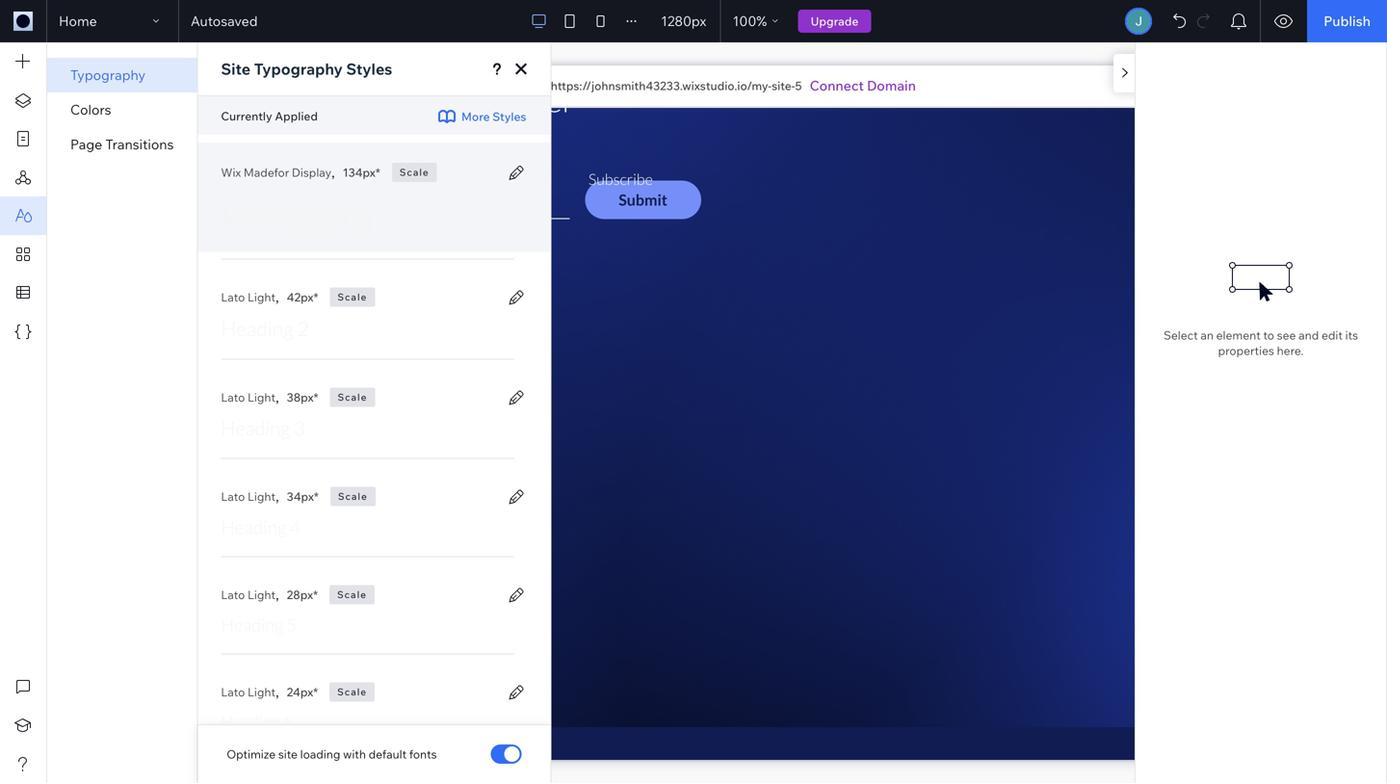 Task type: vqa. For each thing, say whether or not it's contained in the screenshot.
Dev
no



Task type: describe. For each thing, give the bounding box(es) containing it.
wix
[[221, 165, 241, 180]]

home
[[59, 13, 97, 29]]

42px*
[[287, 290, 318, 304]]

heading 3
[[221, 417, 305, 440]]

site
[[278, 747, 298, 762]]

more styles button
[[436, 101, 527, 132]]

0 vertical spatial styles
[[346, 59, 392, 79]]

optimize site loading with default fonts
[[227, 747, 437, 762]]

domain
[[867, 77, 916, 94]]

, for 4
[[276, 489, 279, 504]]

lato light , 42px*
[[221, 290, 318, 305]]

scale for 2
[[338, 291, 367, 303]]

heading for heading 1
[[221, 192, 374, 240]]

an
[[1201, 328, 1214, 343]]

, for 5
[[276, 587, 279, 603]]

edit
[[1322, 328, 1343, 343]]

lato for heading 2
[[221, 290, 245, 304]]

element
[[1217, 328, 1261, 343]]

with
[[343, 747, 366, 762]]

colors
[[70, 101, 111, 118]]

properties
[[1218, 343, 1275, 358]]

heading 5
[[221, 614, 297, 635]]

to
[[1264, 328, 1275, 343]]

4
[[290, 516, 301, 538]]

lato light , 34px*
[[221, 489, 319, 504]]

38px*
[[287, 390, 318, 405]]

lato for heading 6
[[221, 685, 245, 699]]

site typography styles
[[221, 59, 392, 79]]

default
[[369, 747, 407, 762]]

heading for heading 3
[[221, 417, 290, 440]]

select an element to see and edit its properties here.
[[1164, 328, 1359, 358]]

0 horizontal spatial typography
[[70, 66, 145, 83]]

more
[[462, 109, 490, 124]]

connect
[[810, 77, 864, 94]]

its
[[1346, 328, 1359, 343]]

styles inside button
[[493, 109, 526, 124]]

page
[[70, 136, 102, 153]]

lato light , 24px*
[[221, 685, 318, 700]]

34px*
[[287, 489, 319, 504]]

light for 6
[[248, 685, 276, 699]]

loading
[[300, 747, 341, 762]]

heading for heading 2
[[221, 316, 294, 341]]

connect domain button
[[810, 76, 916, 95]]

heading 6
[[221, 712, 292, 731]]

%
[[757, 13, 767, 29]]

5 inside https://johnsmith43233.wixstudio.io/my-site-5 connect domain
[[795, 79, 802, 93]]

https://johnsmith43233.wixstudio.io/my-
[[551, 79, 772, 93]]

1280 px
[[661, 13, 706, 29]]

lato for heading 3
[[221, 390, 245, 405]]

see
[[1277, 328, 1296, 343]]

currently
[[221, 109, 272, 123]]

site-
[[772, 79, 795, 93]]



Task type: locate. For each thing, give the bounding box(es) containing it.
24px*
[[287, 685, 318, 699]]

3 heading from the top
[[221, 417, 290, 440]]

1 horizontal spatial styles
[[493, 109, 526, 124]]

scale for 5
[[337, 589, 367, 601]]

styles
[[346, 59, 392, 79], [493, 109, 526, 124]]

, left 28px*
[[276, 587, 279, 603]]

lato up the heading 3
[[221, 390, 245, 405]]

currently applied
[[221, 109, 318, 123]]

,
[[331, 165, 335, 180], [276, 290, 279, 305], [276, 390, 279, 405], [276, 489, 279, 504], [276, 587, 279, 603], [276, 685, 279, 700]]

lato light , 28px*
[[221, 587, 318, 603]]

heading 2
[[221, 316, 309, 341]]

https://johnsmith43233.wixstudio.io/my-site-5 connect domain
[[551, 77, 916, 94]]

scale right 28px*
[[337, 589, 367, 601]]

switch
[[491, 745, 522, 764]]

lato inside lato light , 42px*
[[221, 290, 245, 304]]

lato inside lato light , 24px*
[[221, 685, 245, 699]]

scale right 38px*
[[338, 391, 367, 403]]

scale right 42px*
[[338, 291, 367, 303]]

lato up heading 5
[[221, 588, 245, 602]]

autosaved
[[191, 13, 258, 29]]

4 heading from the top
[[221, 516, 287, 538]]

typography
[[254, 59, 343, 79], [70, 66, 145, 83]]

heading down lato light , 28px*
[[221, 614, 283, 635]]

heading down lato light , 42px*
[[221, 316, 294, 341]]

lato for heading 5
[[221, 588, 245, 602]]

heading down lato light , 38px* at the left
[[221, 417, 290, 440]]

light for 5
[[248, 588, 276, 602]]

avatar image
[[1127, 10, 1151, 33]]

scale right 34px*
[[338, 490, 368, 502]]

wix madefor display , 134px*
[[221, 165, 380, 180]]

light up heading 5
[[248, 588, 276, 602]]

scale right 134px*
[[400, 166, 429, 178]]

light for 4
[[248, 489, 276, 504]]

heading
[[221, 192, 374, 240], [221, 316, 294, 341], [221, 417, 290, 440], [221, 516, 287, 538], [221, 614, 283, 635], [221, 712, 280, 731]]

0 vertical spatial 5
[[795, 79, 802, 93]]

28px*
[[287, 588, 318, 602]]

5 heading from the top
[[221, 614, 283, 635]]

0 horizontal spatial 5
[[286, 614, 297, 635]]

light up the heading 3
[[248, 390, 276, 405]]

heading 1
[[221, 192, 399, 240]]

light up heading 2
[[248, 290, 276, 304]]

site
[[221, 59, 251, 79]]

, for 3
[[276, 390, 279, 405]]

px
[[692, 13, 706, 29]]

lato up heading 6
[[221, 685, 245, 699]]

, left 134px*
[[331, 165, 335, 180]]

optimize
[[227, 747, 276, 762]]

heading for heading 5
[[221, 614, 283, 635]]

2 light from the top
[[248, 390, 276, 405]]

1280
[[661, 13, 692, 29]]

light inside lato light , 42px*
[[248, 290, 276, 304]]

1 light from the top
[[248, 290, 276, 304]]

3 lato from the top
[[221, 489, 245, 504]]

1 vertical spatial styles
[[493, 109, 526, 124]]

lato inside lato light , 34px*
[[221, 489, 245, 504]]

1 heading from the top
[[221, 192, 374, 240]]

lato
[[221, 290, 245, 304], [221, 390, 245, 405], [221, 489, 245, 504], [221, 588, 245, 602], [221, 685, 245, 699]]

2
[[297, 316, 309, 341]]

1 vertical spatial 5
[[286, 614, 297, 635]]

publish
[[1324, 13, 1371, 29]]

light inside lato light , 34px*
[[248, 489, 276, 504]]

134px*
[[343, 165, 380, 180]]

5 light from the top
[[248, 685, 276, 699]]

applied
[[275, 109, 318, 123]]

heading 4
[[221, 516, 301, 538]]

lato up heading 4
[[221, 489, 245, 504]]

4 light from the top
[[248, 588, 276, 602]]

scale
[[400, 166, 429, 178], [338, 291, 367, 303], [338, 391, 367, 403], [338, 490, 368, 502], [337, 589, 367, 601], [337, 686, 367, 698]]

scale for 1
[[400, 166, 429, 178]]

5 left connect
[[795, 79, 802, 93]]

page transitions
[[70, 136, 174, 153]]

heading down lato light , 34px*
[[221, 516, 287, 538]]

lato inside lato light , 28px*
[[221, 588, 245, 602]]

light for 2
[[248, 290, 276, 304]]

light inside lato light , 38px*
[[248, 390, 276, 405]]

fonts
[[409, 747, 437, 762]]

light up heading 6
[[248, 685, 276, 699]]

scale for 3
[[338, 391, 367, 403]]

lato up heading 2
[[221, 290, 245, 304]]

5
[[795, 79, 802, 93], [286, 614, 297, 635]]

and
[[1299, 328, 1319, 343]]

light for 3
[[248, 390, 276, 405]]

typography up "colors"
[[70, 66, 145, 83]]

heading for heading 6
[[221, 712, 280, 731]]

6 heading from the top
[[221, 712, 280, 731]]

1
[[381, 192, 399, 240]]

2 heading from the top
[[221, 316, 294, 341]]

heading for heading 4
[[221, 516, 287, 538]]

, left 34px*
[[276, 489, 279, 504]]

, for 6
[[276, 685, 279, 700]]

4 lato from the top
[[221, 588, 245, 602]]

1 lato from the top
[[221, 290, 245, 304]]

heading up optimize
[[221, 712, 280, 731]]

1 horizontal spatial 5
[[795, 79, 802, 93]]

lato inside lato light , 38px*
[[221, 390, 245, 405]]

1 horizontal spatial typography
[[254, 59, 343, 79]]

, left 38px*
[[276, 390, 279, 405]]

scale for 4
[[338, 490, 368, 502]]

, left 42px*
[[276, 290, 279, 305]]

0 horizontal spatial styles
[[346, 59, 392, 79]]

madefor
[[244, 165, 289, 180]]

5 lato from the top
[[221, 685, 245, 699]]

transitions
[[105, 136, 174, 153]]

light
[[248, 290, 276, 304], [248, 390, 276, 405], [248, 489, 276, 504], [248, 588, 276, 602], [248, 685, 276, 699]]

lato light , 38px*
[[221, 390, 318, 405]]

5 down 28px*
[[286, 614, 297, 635]]

, left 24px*
[[276, 685, 279, 700]]

3 light from the top
[[248, 489, 276, 504]]

scale right 24px*
[[337, 686, 367, 698]]

, for 2
[[276, 290, 279, 305]]

100
[[733, 13, 757, 29]]

heading down wix madefor display , 134px*
[[221, 192, 374, 240]]

6
[[283, 712, 292, 731]]

typography up applied
[[254, 59, 343, 79]]

light up heading 4
[[248, 489, 276, 504]]

3
[[294, 417, 305, 440]]

more styles
[[462, 109, 526, 124]]

2 lato from the top
[[221, 390, 245, 405]]

light inside lato light , 24px*
[[248, 685, 276, 699]]

scale for 6
[[337, 686, 367, 698]]

display
[[292, 165, 331, 180]]

select
[[1164, 328, 1198, 343]]

light inside lato light , 28px*
[[248, 588, 276, 602]]

publish button
[[1308, 0, 1387, 42]]

100 %
[[733, 13, 767, 29]]

here.
[[1277, 343, 1304, 358]]

lato for heading 4
[[221, 489, 245, 504]]



